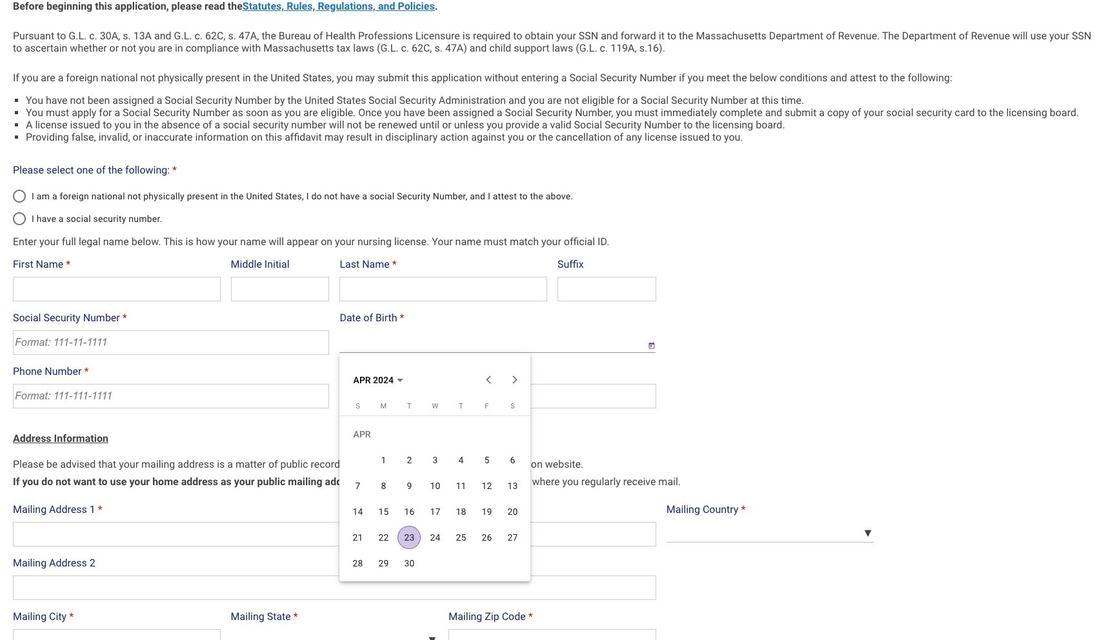 Task type: locate. For each thing, give the bounding box(es) containing it.
option group
[[13, 183, 663, 225]]

1 row from the top
[[345, 447, 526, 473]]

None text field
[[13, 277, 221, 301], [340, 277, 548, 301], [558, 277, 657, 301], [340, 384, 657, 408], [13, 522, 657, 547], [449, 630, 657, 641], [13, 277, 221, 301], [340, 277, 548, 301], [558, 277, 657, 301], [340, 384, 657, 408], [13, 522, 657, 547], [449, 630, 657, 641]]

2 row from the top
[[345, 473, 526, 499]]

None text field
[[231, 277, 330, 301], [13, 576, 657, 601], [13, 630, 221, 641], [231, 277, 330, 301], [13, 576, 657, 601], [13, 630, 221, 641]]

3 row from the top
[[345, 499, 526, 525]]

5 row from the top
[[345, 551, 526, 576]]

None field
[[340, 330, 639, 353]]

grid
[[345, 402, 526, 576]]

row
[[345, 447, 526, 473], [345, 473, 526, 499], [345, 499, 526, 525], [345, 525, 526, 551], [345, 551, 526, 576]]

Format: 111-111-1111 text field
[[13, 384, 330, 408]]



Task type: describe. For each thing, give the bounding box(es) containing it.
Format: 111-11-1111 text field
[[13, 330, 330, 355]]

4 row from the top
[[345, 525, 526, 551]]



Task type: vqa. For each thing, say whether or not it's contained in the screenshot.
no color image to the right
no



